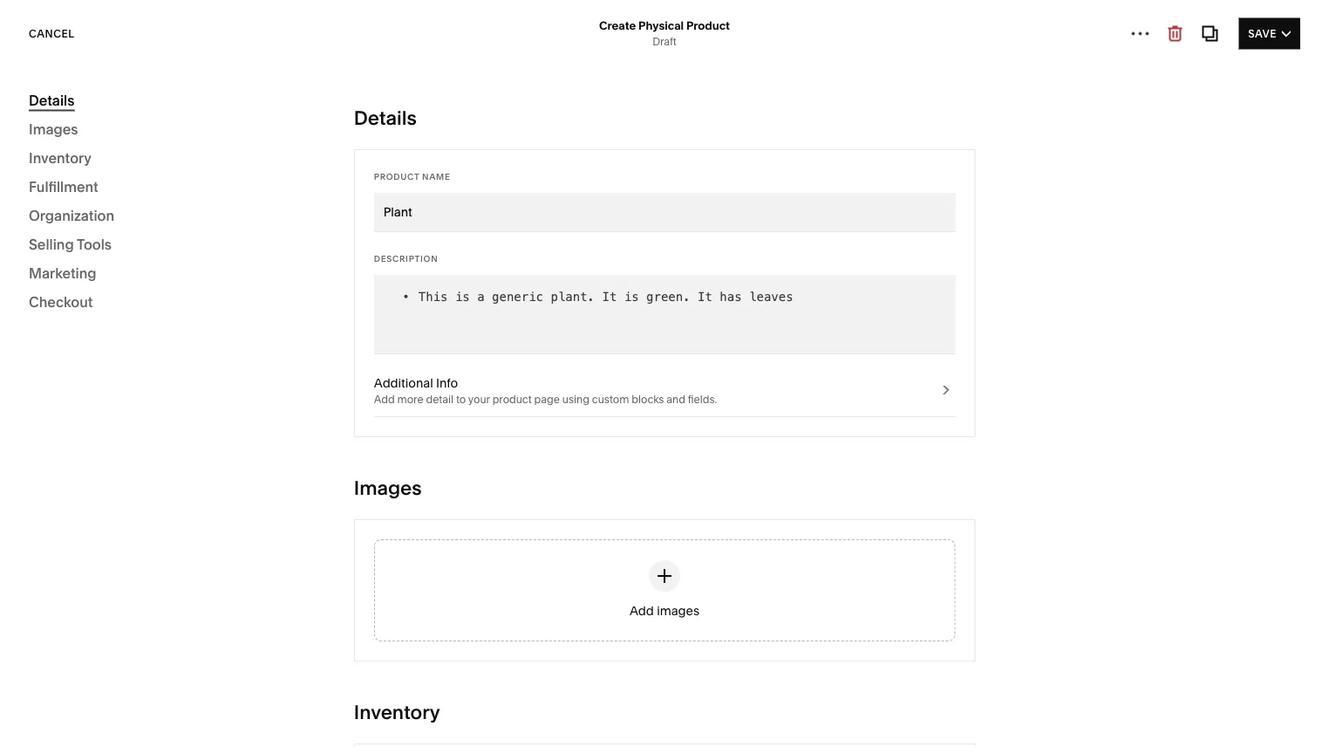 Task type: vqa. For each thing, say whether or not it's contained in the screenshot.
Marketing
yes



Task type: describe. For each thing, give the bounding box(es) containing it.
site.
[[801, 716, 824, 730]]

store
[[49, 216, 83, 233]]

fields.
[[688, 393, 718, 406]]

description
[[374, 253, 438, 264]]

and
[[667, 393, 686, 406]]

first
[[119, 241, 140, 256]]

add images
[[630, 603, 700, 618]]

Eucalyptus Face Scrub field
[[384, 202, 946, 222]]

ends
[[473, 716, 502, 730]]

name
[[422, 171, 451, 182]]

trial
[[449, 716, 470, 730]]

create inside the create physical product draft
[[600, 18, 636, 32]]

your up start in the top left of the page
[[214, 196, 243, 213]]

out
[[737, 716, 756, 730]]

additional info add more detail to your product page using custom blocks and fields.
[[374, 376, 718, 406]]

to right products
[[198, 196, 211, 213]]

cancel button
[[29, 18, 75, 49]]

create physical product draft
[[600, 18, 730, 48]]

days.
[[533, 716, 563, 730]]

add inside additional info add more detail to your product page using custom blocks and fields.
[[374, 393, 395, 406]]

1 is from the left
[[455, 289, 470, 304]]

more
[[398, 393, 424, 406]]

this
[[419, 289, 448, 304]]

product inside additional info add more detail to your product page using custom blocks and fields.
[[493, 393, 532, 406]]

custom
[[592, 393, 630, 406]]

0 horizontal spatial product
[[374, 171, 420, 182]]

most
[[705, 716, 734, 730]]

selling
[[29, 236, 74, 253]]

marketing
[[29, 264, 96, 281]]

selling.
[[235, 241, 276, 256]]

your left first on the left top of page
[[90, 241, 116, 256]]

product inside the create physical product draft
[[687, 18, 730, 32]]

organization
[[29, 207, 114, 224]]

your
[[420, 716, 446, 730]]

has
[[720, 289, 742, 304]]

now
[[619, 716, 644, 730]]

selling tools
[[29, 236, 112, 253]]

additional
[[374, 376, 433, 391]]

product name
[[374, 171, 451, 182]]

2 it from the left
[[698, 289, 713, 304]]

products
[[134, 196, 194, 213]]



Task type: locate. For each thing, give the bounding box(es) containing it.
tab list
[[1142, 24, 1223, 52]]

is left green. at the top
[[625, 289, 639, 304]]

images
[[657, 603, 700, 618]]

0 horizontal spatial create
[[49, 241, 88, 256]]

1 horizontal spatial inventory
[[354, 700, 440, 724]]

in
[[505, 716, 515, 730]]

create inside 'start adding products to your store create your first product to start selling.'
[[49, 241, 88, 256]]

to left the get
[[647, 716, 658, 730]]

0 horizontal spatial add
[[374, 393, 395, 406]]

to left start in the top left of the page
[[192, 241, 203, 256]]

0 horizontal spatial it
[[603, 289, 617, 304]]

physical
[[639, 18, 684, 32]]

1 vertical spatial add
[[630, 603, 654, 618]]

row group
[[0, 44, 346, 745]]

0 horizontal spatial product
[[143, 241, 189, 256]]

1 horizontal spatial images
[[354, 476, 422, 500]]

all
[[29, 83, 54, 107]]

it right 'plant.'
[[603, 289, 617, 304]]

details up product name
[[354, 106, 417, 130]]

using
[[563, 393, 590, 406]]

tools
[[77, 236, 112, 253]]

1 vertical spatial inventory
[[354, 700, 440, 724]]

categories button
[[0, 19, 123, 58]]

Search items… text field
[[58, 117, 312, 155]]

product right first on the left top of page
[[143, 241, 189, 256]]

product left page
[[493, 393, 532, 406]]

create left physical
[[600, 18, 636, 32]]

create down store
[[49, 241, 88, 256]]

grid grid
[[0, 44, 346, 745]]

detail
[[426, 393, 454, 406]]

this is a generic plant. it is green. it has leaves
[[419, 289, 794, 304]]

blocks
[[632, 393, 665, 406]]

1 vertical spatial product
[[374, 171, 420, 182]]

adding
[[84, 196, 131, 213]]

add
[[374, 393, 395, 406], [630, 603, 654, 618]]

0 vertical spatial product
[[687, 18, 730, 32]]

page
[[535, 393, 560, 406]]

1 horizontal spatial details
[[354, 106, 417, 130]]

1 horizontal spatial is
[[625, 289, 639, 304]]

fulfillment
[[29, 178, 98, 195]]

your right of
[[773, 716, 798, 730]]

info
[[436, 376, 458, 391]]

checkout
[[29, 293, 93, 310]]

14
[[518, 716, 530, 730]]

inventory up fulfillment
[[29, 149, 92, 166]]

0 horizontal spatial is
[[455, 289, 470, 304]]

to inside additional info add more detail to your product page using custom blocks and fields.
[[456, 393, 466, 406]]

product left name
[[374, 171, 420, 182]]

green.
[[647, 289, 691, 304]]

to
[[198, 196, 211, 213], [192, 241, 203, 256], [456, 393, 466, 406], [647, 716, 658, 730]]

1 it from the left
[[603, 289, 617, 304]]

get
[[661, 716, 680, 730]]

generic
[[492, 289, 544, 304]]

1 horizontal spatial create
[[600, 18, 636, 32]]

inventory
[[29, 149, 92, 166], [354, 700, 440, 724]]

it left has
[[698, 289, 713, 304]]

1 horizontal spatial product
[[687, 18, 730, 32]]

upgrade
[[566, 716, 617, 730]]

leaves
[[750, 289, 794, 304]]

save button
[[1239, 18, 1301, 49]]

to right 'detail' at the left bottom of page
[[456, 393, 466, 406]]

product inside 'start adding products to your store create your first product to start selling.'
[[143, 241, 189, 256]]

a
[[478, 289, 485, 304]]

add left 'images' on the bottom of the page
[[630, 603, 654, 618]]

draft
[[653, 35, 677, 48]]

1 vertical spatial create
[[49, 241, 88, 256]]

start adding products to your store create your first product to start selling.
[[49, 196, 276, 256]]

details down "categories" button
[[29, 92, 75, 109]]

1 horizontal spatial it
[[698, 289, 713, 304]]

1 vertical spatial images
[[354, 476, 422, 500]]

start
[[206, 241, 232, 256]]

the
[[683, 716, 702, 730]]

0 vertical spatial add
[[374, 393, 395, 406]]

create
[[600, 18, 636, 32], [49, 241, 88, 256]]

2 is from the left
[[625, 289, 639, 304]]

0 horizontal spatial images
[[29, 120, 78, 137]]

save
[[1249, 27, 1278, 40]]

is left a
[[455, 289, 470, 304]]

product right physical
[[687, 18, 730, 32]]

start
[[49, 196, 81, 213]]

0 horizontal spatial details
[[29, 92, 75, 109]]

your
[[214, 196, 243, 213], [90, 241, 116, 256], [469, 393, 490, 406], [773, 716, 798, 730]]

cancel
[[29, 27, 75, 40]]

product
[[687, 18, 730, 32], [374, 171, 420, 182]]

details
[[29, 92, 75, 109], [354, 106, 417, 130]]

it
[[603, 289, 617, 304], [698, 289, 713, 304]]

0 vertical spatial images
[[29, 120, 78, 137]]

your inside additional info add more detail to your product page using custom blocks and fields.
[[469, 393, 490, 406]]

of
[[759, 716, 770, 730]]

1 vertical spatial product
[[493, 393, 532, 406]]

is
[[455, 289, 470, 304], [625, 289, 639, 304]]

inventory left trial
[[354, 700, 440, 724]]

1 horizontal spatial add
[[630, 603, 654, 618]]

0 horizontal spatial inventory
[[29, 149, 92, 166]]

product
[[143, 241, 189, 256], [493, 393, 532, 406]]

your right 'detail' at the left bottom of page
[[469, 393, 490, 406]]

images
[[29, 120, 78, 137], [354, 476, 422, 500]]

0 vertical spatial product
[[143, 241, 189, 256]]

0 vertical spatial inventory
[[29, 149, 92, 166]]

plant.
[[551, 289, 595, 304]]

0 vertical spatial create
[[600, 18, 636, 32]]

add down additional
[[374, 393, 395, 406]]

categories
[[33, 32, 104, 45]]

1 horizontal spatial product
[[493, 393, 532, 406]]

your trial ends in 14 days. upgrade now to get the most out of your site.
[[420, 716, 824, 730]]



